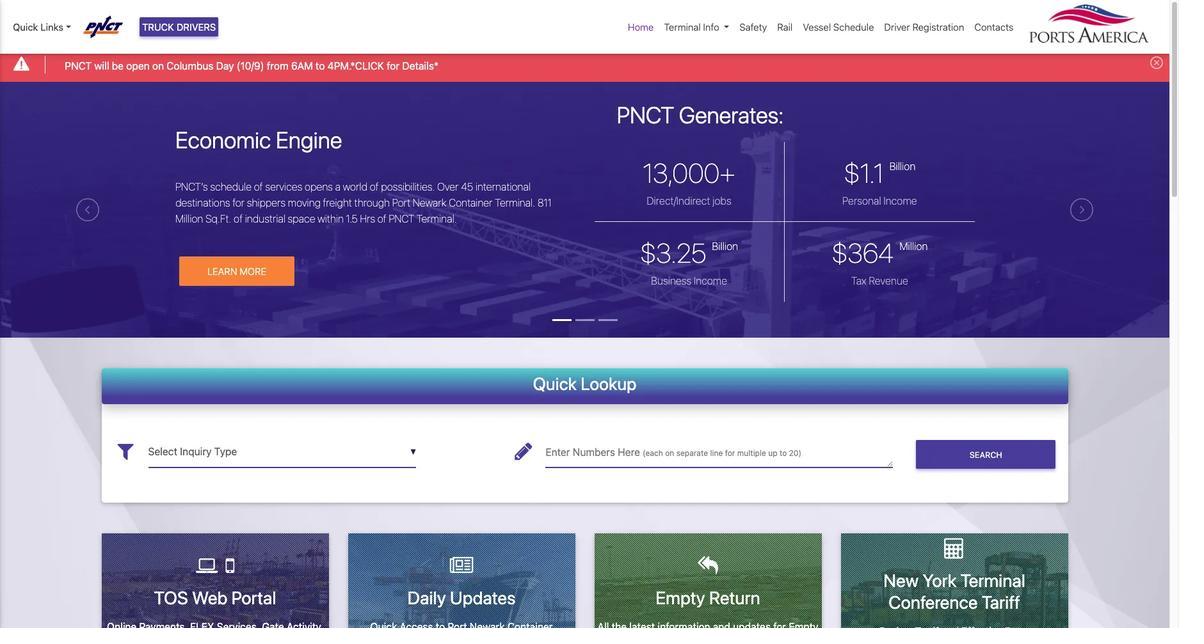Task type: vqa. For each thing, say whether or not it's contained in the screenshot.
"BILLION" within the the $1.1 Billion
yes



Task type: describe. For each thing, give the bounding box(es) containing it.
1 horizontal spatial terminal.
[[495, 197, 536, 209]]

enter
[[546, 447, 570, 459]]

open
[[126, 60, 150, 71]]

rail link
[[773, 15, 798, 39]]

quick for quick links
[[13, 21, 38, 33]]

drivers
[[177, 21, 216, 33]]

empty
[[656, 588, 706, 609]]

tos web portal
[[154, 588, 276, 609]]

$1.1
[[844, 157, 884, 189]]

20)
[[789, 449, 802, 459]]

learn
[[208, 266, 237, 277]]

opens
[[305, 181, 333, 193]]

$1.1 billion
[[844, 157, 916, 189]]

$364
[[832, 237, 894, 269]]

contacts link
[[970, 15, 1019, 39]]

daily updates
[[408, 588, 516, 609]]

moving
[[288, 197, 321, 209]]

driver registration link
[[880, 15, 970, 39]]

international
[[476, 181, 531, 193]]

on for columbus
[[152, 60, 164, 71]]

billion for $1.1
[[890, 160, 916, 172]]

vessel
[[803, 21, 831, 33]]

contacts
[[975, 21, 1014, 33]]

pnct's
[[176, 181, 208, 193]]

more
[[240, 266, 266, 277]]

pnct will be open on columbus day (10/9) from 6am to 4pm.*click for details* link
[[65, 58, 439, 73]]

safety
[[740, 21, 767, 33]]

through
[[354, 197, 390, 209]]

pnct inside pnct's schedule of services opens a world of possibilities.                                 over 45 international destinations for shippers moving freight through port newark container terminal.                                 811 million sq.ft. of industrial space within 1.5 hrs of pnct terminal.
[[389, 213, 415, 225]]

links
[[41, 21, 63, 33]]

vessel schedule link
[[798, 15, 880, 39]]

$3.25 billion
[[641, 237, 739, 269]]

new
[[884, 571, 919, 592]]

world
[[343, 181, 368, 193]]

pnct's schedule of services opens a world of possibilities.                                 over 45 international destinations for shippers moving freight through port newark container terminal.                                 811 million sq.ft. of industrial space within 1.5 hrs of pnct terminal.
[[176, 181, 552, 225]]

web
[[192, 588, 228, 609]]

for inside enter numbers here (each on separate line for multiple up to 20)
[[725, 449, 736, 459]]

on for separate
[[666, 449, 675, 459]]

$3.25
[[641, 237, 707, 269]]

(each
[[643, 449, 663, 459]]

truck drivers link
[[140, 17, 219, 37]]

truck
[[142, 21, 174, 33]]

revenue
[[869, 275, 909, 287]]

over
[[438, 181, 459, 193]]

numbers
[[573, 447, 615, 459]]

pnct generates:
[[617, 101, 784, 129]]

welcome to port newmark container terminal image
[[0, 82, 1170, 410]]

generates:
[[679, 101, 784, 129]]

quick lookup
[[533, 374, 637, 394]]

economic
[[176, 126, 271, 153]]

learn more
[[208, 266, 266, 277]]

quick links
[[13, 21, 63, 33]]

of up shippers
[[254, 181, 263, 193]]

industrial
[[245, 213, 286, 225]]

schedule
[[210, 181, 252, 193]]

day
[[216, 60, 234, 71]]

1.5
[[346, 213, 358, 225]]

income for $3.25
[[694, 275, 728, 287]]

for inside pnct's schedule of services opens a world of possibilities.                                 over 45 international destinations for shippers moving freight through port newark container terminal.                                 811 million sq.ft. of industrial space within 1.5 hrs of pnct terminal.
[[233, 197, 245, 209]]

tos
[[154, 588, 188, 609]]

schedule
[[834, 21, 874, 33]]

possibilities.
[[381, 181, 435, 193]]

terminal info
[[664, 21, 720, 33]]

daily
[[408, 588, 446, 609]]

personal income
[[843, 195, 918, 207]]

lookup
[[581, 374, 637, 394]]

tax revenue
[[852, 275, 909, 287]]

portal
[[232, 588, 276, 609]]



Task type: locate. For each thing, give the bounding box(es) containing it.
to inside enter numbers here (each on separate line for multiple up to 20)
[[780, 449, 787, 459]]

0 horizontal spatial income
[[694, 275, 728, 287]]

to for 4pm.*click
[[316, 60, 325, 71]]

1 horizontal spatial to
[[780, 449, 787, 459]]

direct/indirect
[[647, 195, 711, 207]]

to
[[316, 60, 325, 71], [780, 449, 787, 459]]

on inside alert
[[152, 60, 164, 71]]

▼
[[410, 448, 416, 457]]

search button
[[917, 441, 1056, 470]]

1 horizontal spatial million
[[900, 241, 928, 252]]

freight
[[323, 197, 352, 209]]

empty return
[[656, 588, 761, 609]]

0 horizontal spatial terminal
[[664, 21, 701, 33]]

quick for quick lookup
[[533, 374, 577, 394]]

billion right $1.1
[[890, 160, 916, 172]]

billion down jobs
[[713, 241, 739, 252]]

learn more button
[[179, 257, 295, 287]]

0 vertical spatial million
[[176, 213, 203, 225]]

0 horizontal spatial for
[[233, 197, 245, 209]]

quick
[[13, 21, 38, 33], [533, 374, 577, 394]]

1 vertical spatial million
[[900, 241, 928, 252]]

1 vertical spatial billion
[[713, 241, 739, 252]]

billion for $3.25
[[713, 241, 739, 252]]

million inside $364 million
[[900, 241, 928, 252]]

million inside pnct's schedule of services opens a world of possibilities.                                 over 45 international destinations for shippers moving freight through port newark container terminal.                                 811 million sq.ft. of industrial space within 1.5 hrs of pnct terminal.
[[176, 213, 203, 225]]

personal
[[843, 195, 882, 207]]

to inside alert
[[316, 60, 325, 71]]

1 horizontal spatial billion
[[890, 160, 916, 172]]

tariff
[[982, 592, 1021, 614]]

details*
[[402, 60, 439, 71]]

terminal inside the new york terminal conference tariff
[[961, 571, 1026, 592]]

income for $1.1
[[884, 195, 918, 207]]

1 vertical spatial to
[[780, 449, 787, 459]]

sq.ft.
[[206, 213, 231, 225]]

separate
[[677, 449, 708, 459]]

on right "open"
[[152, 60, 164, 71]]

tax
[[852, 275, 867, 287]]

0 horizontal spatial quick
[[13, 21, 38, 33]]

None text field
[[546, 437, 894, 468]]

for
[[387, 60, 400, 71], [233, 197, 245, 209], [725, 449, 736, 459]]

here
[[618, 447, 640, 459]]

port
[[392, 197, 411, 209]]

from
[[267, 60, 289, 71]]

income down the $3.25 billion
[[694, 275, 728, 287]]

new york terminal conference tariff
[[884, 571, 1026, 614]]

terminal. down newark
[[417, 213, 457, 225]]

search
[[970, 451, 1003, 460]]

home
[[628, 21, 654, 33]]

1 horizontal spatial quick
[[533, 374, 577, 394]]

pnct will be open on columbus day (10/9) from 6am to 4pm.*click for details*
[[65, 60, 439, 71]]

for down schedule
[[233, 197, 245, 209]]

pnct inside alert
[[65, 60, 92, 71]]

0 horizontal spatial to
[[316, 60, 325, 71]]

0 vertical spatial on
[[152, 60, 164, 71]]

6am
[[291, 60, 313, 71]]

1 vertical spatial pnct
[[617, 101, 674, 129]]

0 horizontal spatial pnct
[[65, 60, 92, 71]]

terminal left info
[[664, 21, 701, 33]]

columbus
[[167, 60, 214, 71]]

million
[[176, 213, 203, 225], [900, 241, 928, 252]]

45
[[461, 181, 473, 193]]

2 horizontal spatial pnct
[[617, 101, 674, 129]]

line
[[711, 449, 723, 459]]

a
[[335, 181, 341, 193]]

quick left lookup
[[533, 374, 577, 394]]

None text field
[[148, 437, 416, 468]]

of up the through
[[370, 181, 379, 193]]

billion inside $1.1 billion
[[890, 160, 916, 172]]

million down destinations
[[176, 213, 203, 225]]

container
[[449, 197, 493, 209]]

vessel schedule
[[803, 21, 874, 33]]

within
[[318, 213, 344, 225]]

close image
[[1151, 57, 1164, 69]]

services
[[265, 181, 303, 193]]

space
[[288, 213, 315, 225]]

1 horizontal spatial income
[[884, 195, 918, 207]]

terminal. down international
[[495, 197, 536, 209]]

billion
[[890, 160, 916, 172], [713, 241, 739, 252]]

newark
[[413, 197, 447, 209]]

0 horizontal spatial on
[[152, 60, 164, 71]]

1 horizontal spatial for
[[387, 60, 400, 71]]

for left details*
[[387, 60, 400, 71]]

shippers
[[247, 197, 286, 209]]

0 vertical spatial income
[[884, 195, 918, 207]]

0 horizontal spatial billion
[[713, 241, 739, 252]]

terminal.
[[495, 197, 536, 209], [417, 213, 457, 225]]

0 vertical spatial for
[[387, 60, 400, 71]]

pnct for pnct generates:
[[617, 101, 674, 129]]

engine
[[276, 126, 342, 153]]

home link
[[623, 15, 659, 39]]

1 vertical spatial quick
[[533, 374, 577, 394]]

0 vertical spatial billion
[[890, 160, 916, 172]]

(10/9)
[[237, 60, 264, 71]]

for right line
[[725, 449, 736, 459]]

2 horizontal spatial for
[[725, 449, 736, 459]]

1 horizontal spatial pnct
[[389, 213, 415, 225]]

updates
[[450, 588, 516, 609]]

pnct will be open on columbus day (10/9) from 6am to 4pm.*click for details* alert
[[0, 47, 1170, 82]]

driver
[[885, 21, 911, 33]]

to right up
[[780, 449, 787, 459]]

13,000+ direct/indirect jobs
[[643, 157, 736, 207]]

conference
[[889, 592, 978, 614]]

billion inside the $3.25 billion
[[713, 241, 739, 252]]

economic engine
[[176, 126, 342, 153]]

1 horizontal spatial on
[[666, 449, 675, 459]]

business income
[[651, 275, 728, 287]]

0 vertical spatial to
[[316, 60, 325, 71]]

0 horizontal spatial million
[[176, 213, 203, 225]]

safety link
[[735, 15, 773, 39]]

0 horizontal spatial terminal.
[[417, 213, 457, 225]]

811
[[538, 197, 552, 209]]

2 vertical spatial pnct
[[389, 213, 415, 225]]

will
[[94, 60, 109, 71]]

1 vertical spatial terminal
[[961, 571, 1026, 592]]

of right 'sq.ft.'
[[234, 213, 243, 225]]

income down $1.1 billion
[[884, 195, 918, 207]]

terminal info link
[[659, 15, 735, 39]]

on inside enter numbers here (each on separate line for multiple up to 20)
[[666, 449, 675, 459]]

return
[[709, 588, 761, 609]]

income
[[884, 195, 918, 207], [694, 275, 728, 287]]

york
[[923, 571, 957, 592]]

0 vertical spatial terminal
[[664, 21, 701, 33]]

truck drivers
[[142, 21, 216, 33]]

terminal inside terminal info link
[[664, 21, 701, 33]]

for inside the pnct will be open on columbus day (10/9) from 6am to 4pm.*click for details* link
[[387, 60, 400, 71]]

0 vertical spatial terminal.
[[495, 197, 536, 209]]

1 vertical spatial income
[[694, 275, 728, 287]]

driver registration
[[885, 21, 965, 33]]

1 vertical spatial on
[[666, 449, 675, 459]]

1 vertical spatial terminal.
[[417, 213, 457, 225]]

hrs
[[360, 213, 375, 225]]

of
[[254, 181, 263, 193], [370, 181, 379, 193], [234, 213, 243, 225], [378, 213, 387, 225]]

to right 6am
[[316, 60, 325, 71]]

multiple
[[738, 449, 767, 459]]

rail
[[778, 21, 793, 33]]

2 vertical spatial for
[[725, 449, 736, 459]]

quick links link
[[13, 20, 71, 34]]

million up revenue
[[900, 241, 928, 252]]

1 vertical spatial for
[[233, 197, 245, 209]]

info
[[704, 21, 720, 33]]

4pm.*click
[[328, 60, 384, 71]]

0 vertical spatial quick
[[13, 21, 38, 33]]

of right hrs
[[378, 213, 387, 225]]

to for 20)
[[780, 449, 787, 459]]

pnct for pnct will be open on columbus day (10/9) from 6am to 4pm.*click for details*
[[65, 60, 92, 71]]

up
[[769, 449, 778, 459]]

on right (each in the right bottom of the page
[[666, 449, 675, 459]]

1 horizontal spatial terminal
[[961, 571, 1026, 592]]

terminal up tariff
[[961, 571, 1026, 592]]

terminal
[[664, 21, 701, 33], [961, 571, 1026, 592]]

13,000+
[[643, 157, 736, 189]]

$364 million
[[832, 237, 928, 269]]

quick left 'links'
[[13, 21, 38, 33]]

registration
[[913, 21, 965, 33]]

jobs
[[713, 195, 732, 207]]

enter numbers here (each on separate line for multiple up to 20)
[[546, 447, 802, 459]]

destinations
[[176, 197, 230, 209]]

0 vertical spatial pnct
[[65, 60, 92, 71]]



